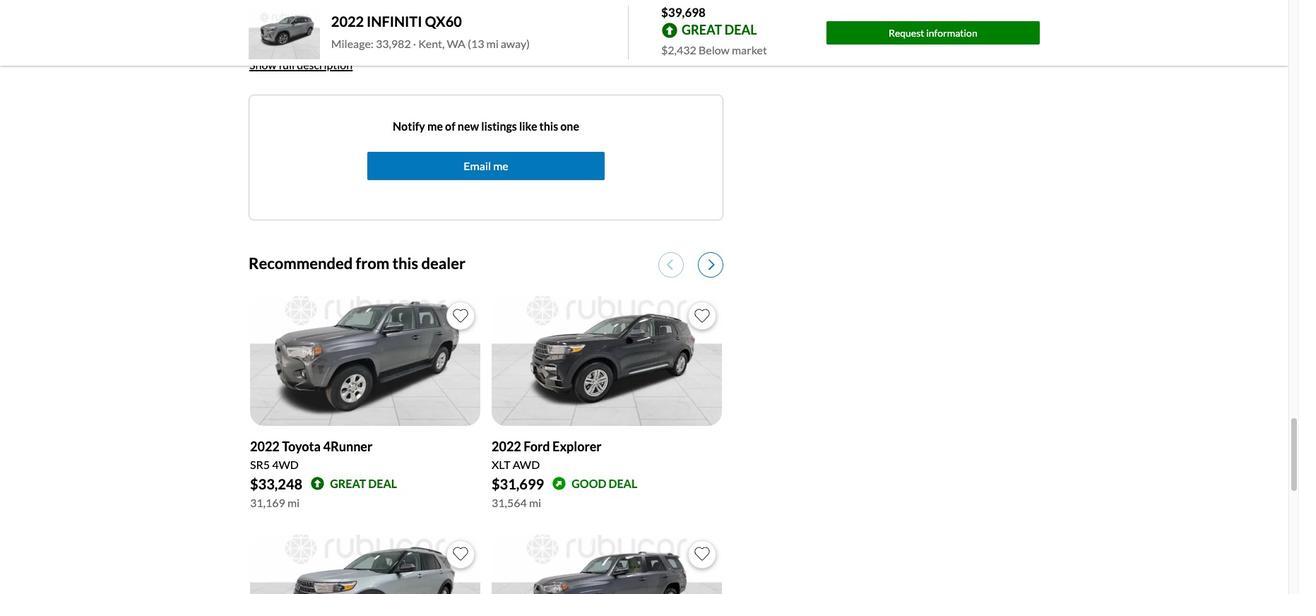 Task type: locate. For each thing, give the bounding box(es) containing it.
$2,432 below market
[[661, 43, 767, 56]]

away)
[[501, 37, 530, 50]]

1 vertical spatial me
[[493, 159, 509, 173]]

this right like
[[540, 120, 558, 133]]

description
[[297, 58, 353, 71]]

2022 inside 2022 ford explorer xlt awd
[[492, 439, 521, 454]]

1 vertical spatial this
[[393, 254, 418, 273]]

deal for $33,248
[[368, 477, 397, 490]]

2022 inside 2022 toyota 4runner sr5 4wd
[[250, 439, 280, 454]]

2022 ford explorer xlt awd
[[492, 439, 602, 471]]

0 horizontal spatial 2022
[[250, 439, 280, 454]]

notify
[[393, 120, 425, 133]]

mi right (13
[[487, 37, 499, 50]]

2 deal from the left
[[609, 477, 638, 490]]

1 horizontal spatial mi
[[487, 37, 499, 50]]

31,169
[[250, 496, 285, 509]]

show
[[249, 58, 277, 71]]

request
[[889, 27, 925, 39]]

like
[[519, 120, 537, 133]]

request information
[[889, 27, 978, 39]]

information
[[302, 340, 362, 354]]

31,169 mi
[[250, 496, 300, 509]]

1 horizontal spatial 2022
[[331, 13, 364, 30]]

mi for $33,248
[[288, 496, 300, 509]]

1 horizontal spatial me
[[493, 159, 509, 173]]

deal right good
[[609, 477, 638, 490]]

deal right great
[[368, 477, 397, 490]]

this right from
[[393, 254, 418, 273]]

xlt
[[492, 458, 511, 471]]

me for email
[[493, 159, 509, 173]]

mi
[[487, 37, 499, 50], [288, 496, 300, 509], [529, 496, 541, 509]]

me inside button
[[493, 159, 509, 173]]

dealer
[[421, 254, 466, 273]]

great deal
[[682, 22, 757, 37]]

mi down '$31,699'
[[529, 496, 541, 509]]

2022 up sr5
[[250, 439, 280, 454]]

2 horizontal spatial 2022
[[492, 439, 521, 454]]

2 horizontal spatial mi
[[529, 496, 541, 509]]

4runner
[[323, 439, 373, 454]]

2022 infiniti qx60 image
[[249, 6, 320, 59]]

wa
[[447, 37, 466, 50]]

2022
[[331, 13, 364, 30], [250, 439, 280, 454], [492, 439, 521, 454]]

me right email
[[493, 159, 509, 173]]

explorer
[[553, 439, 602, 454]]

mi down "$33,248"
[[288, 496, 300, 509]]

me
[[428, 120, 443, 133], [493, 159, 509, 173]]

2022 inside 2022 infiniti qx60 mileage: 33,982 · kent, wa (13 mi away)
[[331, 13, 364, 30]]

great deal image
[[311, 477, 325, 491]]

0 vertical spatial me
[[428, 120, 443, 133]]

0 horizontal spatial deal
[[368, 477, 397, 490]]

2022 up mileage:
[[331, 13, 364, 30]]

2022 up xlt
[[492, 439, 521, 454]]

2022 ford explorer image
[[492, 296, 722, 426]]

0 horizontal spatial mi
[[288, 496, 300, 509]]

1 deal from the left
[[368, 477, 397, 490]]

$31,699
[[492, 475, 544, 492]]

scroll left image
[[667, 259, 673, 271]]

qx60
[[425, 13, 462, 30]]

email me button
[[367, 152, 605, 180]]

1 horizontal spatial deal
[[609, 477, 638, 490]]

deal
[[368, 477, 397, 490], [609, 477, 638, 490]]

infiniti
[[367, 13, 422, 30]]

this
[[540, 120, 558, 133], [393, 254, 418, 273]]

31,564
[[492, 496, 527, 509]]

kent,
[[419, 37, 445, 50]]

show full description button
[[249, 50, 353, 81]]

great deal
[[330, 477, 397, 490]]

good deal
[[572, 477, 638, 490]]

full
[[279, 58, 295, 71]]

(13
[[468, 37, 484, 50]]

of
[[445, 120, 456, 133]]

2022 infiniti qx60 mileage: 33,982 · kent, wa (13 mi away)
[[331, 13, 530, 50]]

1 horizontal spatial this
[[540, 120, 558, 133]]

awd
[[513, 458, 540, 471]]

mi for $31,699
[[529, 496, 541, 509]]

me left of
[[428, 120, 443, 133]]

0 horizontal spatial me
[[428, 120, 443, 133]]

me for notify
[[428, 120, 443, 133]]

sr5
[[250, 458, 270, 471]]

email
[[464, 159, 491, 173]]

great
[[330, 477, 366, 490]]



Task type: vqa. For each thing, say whether or not it's contained in the screenshot.
Me in button
yes



Task type: describe. For each thing, give the bounding box(es) containing it.
2022 toyota 4runner image
[[250, 296, 481, 426]]

notify me of new listings like this one
[[393, 120, 579, 133]]

below
[[699, 43, 730, 56]]

show full description
[[249, 58, 353, 71]]

31,564 mi
[[492, 496, 541, 509]]

33,982
[[376, 37, 411, 50]]

0 horizontal spatial this
[[393, 254, 418, 273]]

$2,432
[[661, 43, 697, 56]]

one
[[561, 120, 579, 133]]

new
[[458, 120, 479, 133]]

deal
[[725, 22, 757, 37]]

good
[[572, 477, 607, 490]]

from
[[356, 254, 390, 273]]

mileage:
[[331, 37, 374, 50]]

deal for $31,699
[[609, 477, 638, 490]]

listings
[[481, 120, 517, 133]]

information
[[927, 27, 978, 39]]

4wd
[[272, 458, 299, 471]]

additional information
[[249, 340, 362, 354]]

2022 for infiniti
[[331, 13, 364, 30]]

email me
[[464, 159, 509, 173]]

market
[[732, 43, 767, 56]]

ford
[[524, 439, 550, 454]]

toyota
[[282, 439, 321, 454]]

0 vertical spatial this
[[540, 120, 558, 133]]

additional
[[249, 340, 300, 354]]

$39,698
[[661, 5, 706, 20]]

$33,248
[[250, 475, 303, 492]]

mi inside 2022 infiniti qx60 mileage: 33,982 · kent, wa (13 mi away)
[[487, 37, 499, 50]]

·
[[413, 37, 416, 50]]

2022 for toyota
[[250, 439, 280, 454]]

recommended
[[249, 254, 353, 273]]

great
[[682, 22, 722, 37]]

2022 for ford
[[492, 439, 521, 454]]

scroll right image
[[709, 259, 715, 271]]

2022 toyota 4runner sr5 4wd
[[250, 439, 373, 471]]

good deal image
[[553, 477, 566, 491]]

recommended from this dealer
[[249, 254, 466, 273]]

request information button
[[827, 21, 1040, 44]]



